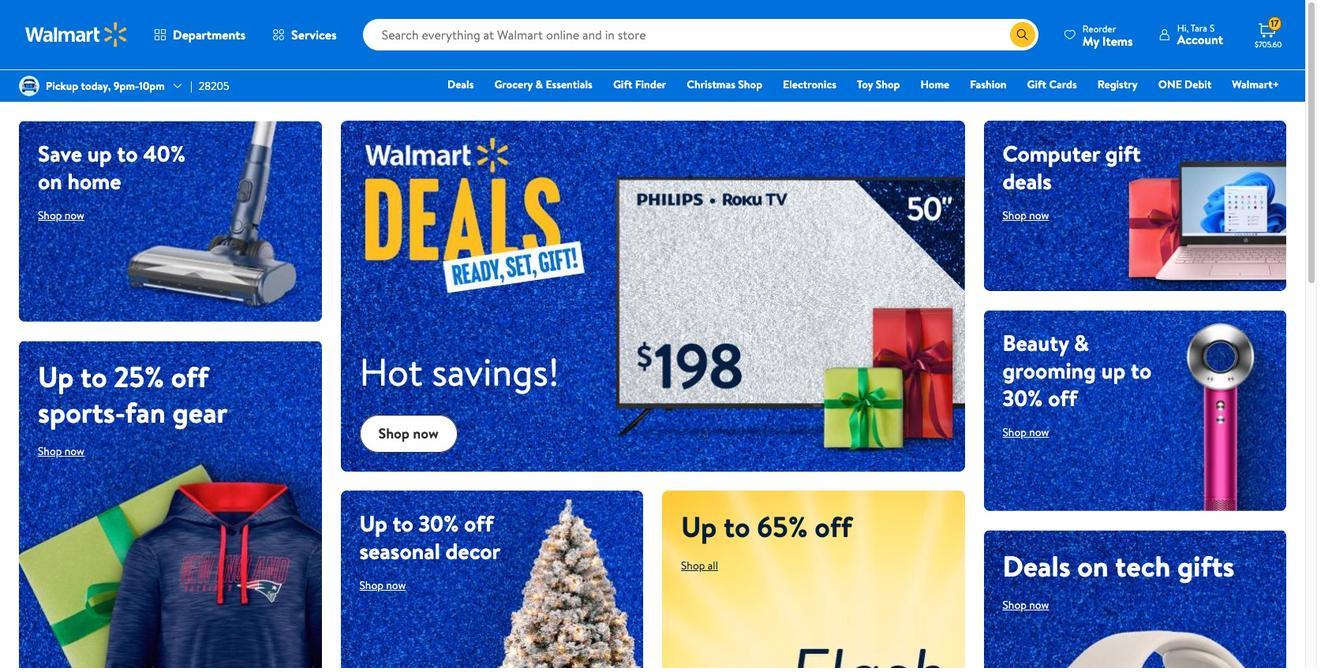 Task type: describe. For each thing, give the bounding box(es) containing it.
on inside 'save up to 40% on home'
[[38, 166, 62, 197]]

one debit
[[1158, 77, 1212, 92]]

s
[[1210, 21, 1215, 35]]

off for up to 30% off seasonal decor
[[464, 508, 493, 539]]

shop for up to 30% off seasonal decor
[[359, 578, 383, 593]]

fan
[[125, 393, 166, 432]]

& for essentials
[[536, 77, 543, 92]]

deals link
[[440, 76, 481, 93]]

shop now for deals on tech gifts
[[1003, 597, 1049, 613]]

$705.60
[[1255, 39, 1282, 50]]

65%
[[757, 507, 808, 547]]

gift cards link
[[1020, 76, 1084, 93]]

shop for deals on tech gifts
[[1003, 597, 1027, 613]]

up to 30% off seasonal decor
[[359, 508, 501, 567]]

& for grooming
[[1074, 327, 1089, 358]]

savings!
[[432, 346, 559, 399]]

toy shop link
[[850, 76, 907, 93]]

25%
[[114, 358, 164, 397]]

shop now link for beauty & grooming up to 30% off
[[1003, 424, 1049, 440]]

computer gift deals
[[1003, 138, 1141, 197]]

off for up to 65% off
[[815, 507, 852, 547]]

30% inside beauty & grooming up to 30% off
[[1003, 383, 1043, 413]]

beauty & grooming up to 30% off
[[1003, 327, 1152, 413]]

to for up to 25% off sports-fan gear
[[80, 358, 107, 397]]

search icon image
[[1016, 28, 1029, 41]]

shop now link for deals on tech gifts
[[1003, 597, 1049, 613]]

registry link
[[1090, 76, 1145, 93]]

grocery & essentials
[[494, 77, 593, 92]]

off inside beauty & grooming up to 30% off
[[1048, 383, 1078, 413]]

hi,
[[1177, 21, 1189, 35]]

now for up to 25% off sports-fan gear
[[65, 444, 84, 459]]

gift cards
[[1027, 77, 1077, 92]]

grocery
[[494, 77, 533, 92]]

to inside 'save up to 40% on home'
[[117, 138, 138, 169]]

28205
[[199, 78, 229, 94]]

walmart image
[[25, 22, 128, 47]]

home
[[921, 77, 950, 92]]

deals
[[1003, 166, 1052, 197]]

hot
[[359, 346, 423, 399]]

up inside 'save up to 40% on home'
[[87, 138, 112, 169]]

toy
[[857, 77, 873, 92]]

shop for hot savings!
[[378, 424, 410, 444]]

shop all link
[[681, 558, 718, 574]]

tara
[[1191, 21, 1208, 35]]

now for deals on tech gifts
[[1029, 597, 1049, 613]]

computer
[[1003, 138, 1100, 169]]

now for up to 30% off seasonal decor
[[386, 578, 406, 593]]

shop now for save up to 40% on home
[[38, 208, 84, 223]]

shop for up to 25% off sports-fan gear
[[38, 444, 62, 459]]

reorder my items
[[1083, 22, 1133, 49]]

grocery & essentials link
[[487, 76, 600, 93]]

to for up to 65% off
[[724, 507, 750, 547]]

shop now for up to 30% off seasonal decor
[[359, 578, 406, 593]]

departments button
[[140, 16, 259, 54]]

shop now for hot savings!
[[378, 424, 439, 444]]

debit
[[1185, 77, 1212, 92]]

now for computer gift deals
[[1029, 208, 1049, 223]]

fashion link
[[963, 76, 1014, 93]]

|
[[190, 78, 192, 94]]

departments
[[173, 26, 246, 43]]

now for beauty & grooming up to 30% off
[[1029, 424, 1049, 440]]

one debit link
[[1151, 76, 1219, 93]]

reorder
[[1083, 22, 1116, 35]]

| 28205
[[190, 78, 229, 94]]

shop for up to 65% off
[[681, 558, 705, 574]]

up to 65% off
[[681, 507, 852, 547]]

sports-
[[38, 393, 125, 432]]

to inside beauty & grooming up to 30% off
[[1131, 355, 1152, 386]]

account
[[1177, 31, 1223, 48]]

up for up to 25% off sports-fan gear
[[38, 358, 74, 397]]

walmart+ link
[[1225, 76, 1286, 93]]

gift for gift finder
[[613, 77, 632, 92]]

shop now for up to 25% off sports-fan gear
[[38, 444, 84, 459]]

pickup
[[46, 78, 78, 94]]

10pm
[[139, 78, 165, 94]]

up for up to 65% off
[[681, 507, 717, 547]]

home link
[[913, 76, 957, 93]]



Task type: vqa. For each thing, say whether or not it's contained in the screenshot.
Beverly
no



Task type: locate. For each thing, give the bounding box(es) containing it.
up right save on the top left of the page
[[87, 138, 112, 169]]

all
[[708, 558, 718, 574]]

fashion
[[970, 77, 1007, 92]]

shop now for beauty & grooming up to 30% off
[[1003, 424, 1049, 440]]

1 vertical spatial 30%
[[419, 508, 459, 539]]

beauty
[[1003, 327, 1069, 358]]

1 horizontal spatial 30%
[[1003, 383, 1043, 413]]

to
[[117, 138, 138, 169], [1131, 355, 1152, 386], [80, 358, 107, 397], [724, 507, 750, 547], [393, 508, 413, 539]]

home
[[67, 166, 121, 197]]

deals for deals
[[447, 77, 474, 92]]

off for up to 25% off sports-fan gear
[[171, 358, 209, 397]]

0 horizontal spatial up
[[38, 358, 74, 397]]

0 vertical spatial deals
[[447, 77, 474, 92]]

9pm-
[[114, 78, 139, 94]]

my
[[1083, 32, 1099, 49]]

1 vertical spatial up
[[1101, 355, 1126, 386]]

up inside up to 30% off seasonal decor
[[359, 508, 387, 539]]

now
[[65, 208, 84, 223], [1029, 208, 1049, 223], [413, 424, 439, 444], [1029, 424, 1049, 440], [65, 444, 84, 459], [386, 578, 406, 593], [1029, 597, 1049, 613]]

 image
[[19, 76, 39, 96]]

1 vertical spatial deals
[[1003, 547, 1071, 586]]

deals for deals on tech gifts
[[1003, 547, 1071, 586]]

on left home
[[38, 166, 62, 197]]

shop now for computer gift deals
[[1003, 208, 1049, 223]]

save up to 40% on home
[[38, 138, 186, 197]]

to for up to 30% off seasonal decor
[[393, 508, 413, 539]]

services button
[[259, 16, 350, 54]]

30% inside up to 30% off seasonal decor
[[419, 508, 459, 539]]

Walmart Site-Wide search field
[[363, 19, 1038, 51]]

on
[[38, 166, 62, 197], [1077, 547, 1109, 586]]

1 vertical spatial on
[[1077, 547, 1109, 586]]

1 gift from the left
[[613, 77, 632, 92]]

shop now
[[38, 208, 84, 223], [1003, 208, 1049, 223], [378, 424, 439, 444], [1003, 424, 1049, 440], [38, 444, 84, 459], [359, 578, 406, 593], [1003, 597, 1049, 613]]

christmas shop
[[687, 77, 762, 92]]

0 vertical spatial 30%
[[1003, 383, 1043, 413]]

up to 25% off sports-fan gear
[[38, 358, 228, 432]]

shop now link
[[38, 208, 84, 223], [1003, 208, 1049, 223], [359, 415, 458, 453], [1003, 424, 1049, 440], [38, 444, 84, 459], [359, 578, 406, 593], [1003, 597, 1049, 613]]

hi, tara s account
[[1177, 21, 1223, 48]]

today,
[[81, 78, 111, 94]]

1 horizontal spatial gift
[[1027, 77, 1047, 92]]

17
[[1271, 17, 1279, 30]]

services
[[291, 26, 337, 43]]

1 horizontal spatial on
[[1077, 547, 1109, 586]]

shop all
[[681, 558, 718, 574]]

gift
[[1106, 138, 1141, 169]]

pickup today, 9pm-10pm
[[46, 78, 165, 94]]

items
[[1102, 32, 1133, 49]]

1 horizontal spatial &
[[1074, 327, 1089, 358]]

deals
[[447, 77, 474, 92], [1003, 547, 1071, 586]]

shop for beauty & grooming up to 30% off
[[1003, 424, 1027, 440]]

up for up to 30% off seasonal decor
[[359, 508, 387, 539]]

shop
[[738, 77, 762, 92], [876, 77, 900, 92], [38, 208, 62, 223], [1003, 208, 1027, 223], [378, 424, 410, 444], [1003, 424, 1027, 440], [38, 444, 62, 459], [681, 558, 705, 574], [359, 578, 383, 593], [1003, 597, 1027, 613]]

walmart+
[[1232, 77, 1279, 92]]

off inside up to 30% off seasonal decor
[[464, 508, 493, 539]]

electronics link
[[776, 76, 844, 93]]

40%
[[143, 138, 186, 169]]

Search search field
[[363, 19, 1038, 51]]

essentials
[[546, 77, 593, 92]]

gift
[[613, 77, 632, 92], [1027, 77, 1047, 92]]

0 horizontal spatial 30%
[[419, 508, 459, 539]]

gift finder link
[[606, 76, 673, 93]]

shop now link for up to 30% off seasonal decor
[[359, 578, 406, 593]]

gear
[[172, 393, 228, 432]]

one
[[1158, 77, 1182, 92]]

toy shop
[[857, 77, 900, 92]]

gift left finder
[[613, 77, 632, 92]]

&
[[536, 77, 543, 92], [1074, 327, 1089, 358]]

shop now link for save up to 40% on home
[[38, 208, 84, 223]]

electronics
[[783, 77, 837, 92]]

gifts
[[1177, 547, 1235, 586]]

2 gift from the left
[[1027, 77, 1047, 92]]

gift for gift cards
[[1027, 77, 1047, 92]]

seasonal
[[359, 536, 440, 567]]

1 horizontal spatial up
[[1101, 355, 1126, 386]]

shop now link for up to 25% off sports-fan gear
[[38, 444, 84, 459]]

shop for save up to 40% on home
[[38, 208, 62, 223]]

gift left the cards
[[1027, 77, 1047, 92]]

0 horizontal spatial gift
[[613, 77, 632, 92]]

deals on tech gifts
[[1003, 547, 1235, 586]]

save
[[38, 138, 82, 169]]

cards
[[1049, 77, 1077, 92]]

tech
[[1115, 547, 1171, 586]]

shop for computer gift deals
[[1003, 208, 1027, 223]]

registry
[[1098, 77, 1138, 92]]

& right beauty
[[1074, 327, 1089, 358]]

1 vertical spatial &
[[1074, 327, 1089, 358]]

off
[[171, 358, 209, 397], [1048, 383, 1078, 413], [815, 507, 852, 547], [464, 508, 493, 539]]

0 horizontal spatial up
[[87, 138, 112, 169]]

& right the grocery
[[536, 77, 543, 92]]

now for hot savings!
[[413, 424, 439, 444]]

decor
[[446, 536, 501, 567]]

gift inside 'link'
[[613, 77, 632, 92]]

off inside up to 25% off sports-fan gear
[[171, 358, 209, 397]]

0 vertical spatial up
[[87, 138, 112, 169]]

hot savings!
[[359, 346, 559, 399]]

shop now link for hot savings!
[[359, 415, 458, 453]]

grooming
[[1003, 355, 1096, 386]]

finder
[[635, 77, 666, 92]]

0 vertical spatial on
[[38, 166, 62, 197]]

up
[[38, 358, 74, 397], [681, 507, 717, 547], [359, 508, 387, 539]]

0 horizontal spatial deals
[[447, 77, 474, 92]]

gift finder
[[613, 77, 666, 92]]

christmas
[[687, 77, 736, 92]]

up inside beauty & grooming up to 30% off
[[1101, 355, 1126, 386]]

christmas shop link
[[680, 76, 770, 93]]

0 horizontal spatial on
[[38, 166, 62, 197]]

shop now link for computer gift deals
[[1003, 208, 1049, 223]]

2 horizontal spatial up
[[681, 507, 717, 547]]

0 vertical spatial &
[[536, 77, 543, 92]]

on left tech
[[1077, 547, 1109, 586]]

to inside up to 25% off sports-fan gear
[[80, 358, 107, 397]]

up
[[87, 138, 112, 169], [1101, 355, 1126, 386]]

now for save up to 40% on home
[[65, 208, 84, 223]]

1 horizontal spatial up
[[359, 508, 387, 539]]

30%
[[1003, 383, 1043, 413], [419, 508, 459, 539]]

1 horizontal spatial deals
[[1003, 547, 1071, 586]]

0 horizontal spatial &
[[536, 77, 543, 92]]

& inside beauty & grooming up to 30% off
[[1074, 327, 1089, 358]]

to inside up to 30% off seasonal decor
[[393, 508, 413, 539]]

up right 'grooming'
[[1101, 355, 1126, 386]]

up inside up to 25% off sports-fan gear
[[38, 358, 74, 397]]



